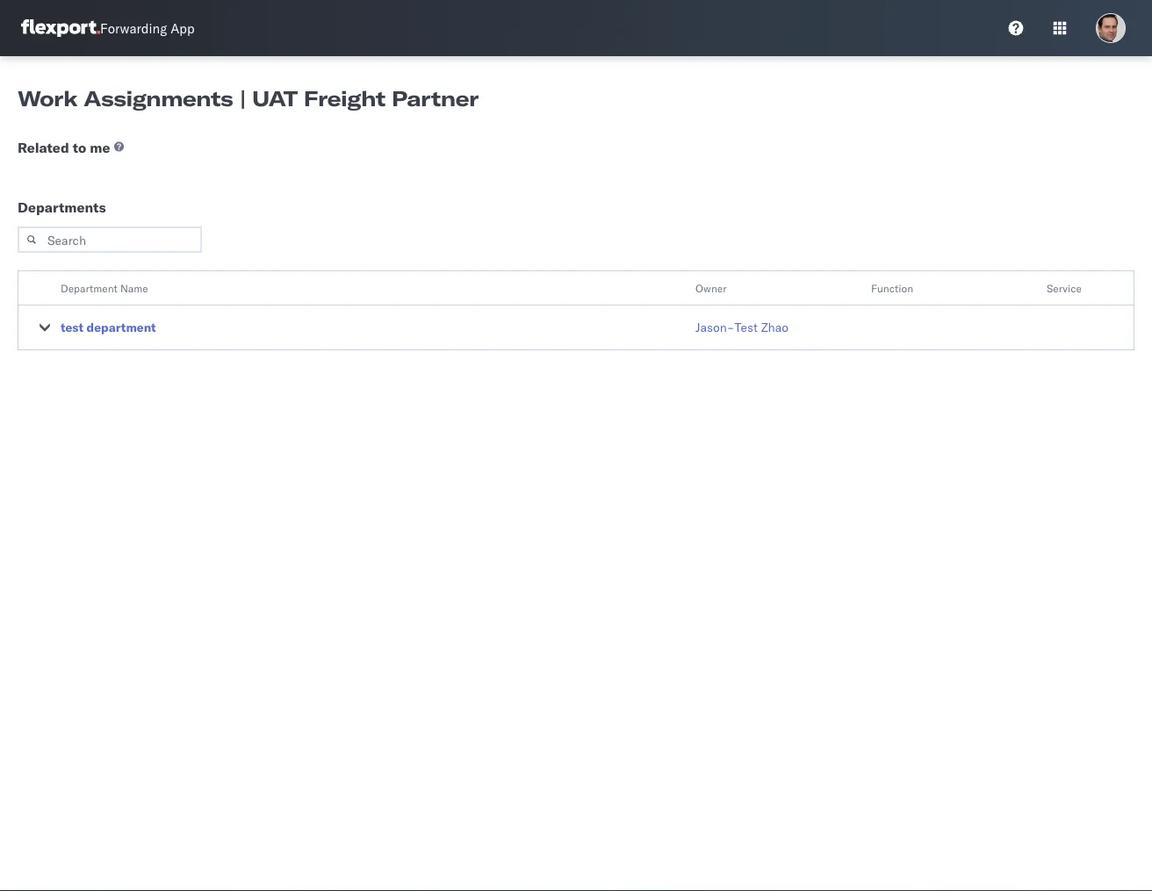 Task type: vqa. For each thing, say whether or not it's contained in the screenshot.
The Work
yes



Task type: describe. For each thing, give the bounding box(es) containing it.
app
[[171, 20, 195, 36]]

owner
[[696, 282, 727, 295]]

jason-test zhao
[[696, 320, 789, 335]]

forwarding app link
[[21, 19, 195, 37]]

departments
[[18, 199, 106, 216]]

partner
[[392, 85, 479, 112]]

jason-test zhao link
[[696, 319, 789, 337]]

test department link
[[61, 319, 156, 337]]

flexport. image
[[21, 19, 100, 37]]

jason-
[[696, 320, 735, 335]]

assignments
[[84, 85, 233, 112]]

function
[[872, 282, 914, 295]]

department
[[61, 282, 118, 295]]

department name
[[61, 282, 148, 295]]

me
[[90, 139, 110, 156]]

zhao
[[761, 320, 789, 335]]

test
[[735, 320, 758, 335]]

freight
[[304, 85, 386, 112]]

related
[[18, 139, 69, 156]]

work
[[18, 85, 78, 112]]

|
[[239, 85, 246, 112]]



Task type: locate. For each thing, give the bounding box(es) containing it.
work assignments | uat freight partner
[[18, 85, 479, 112]]

Search text field
[[18, 227, 202, 253]]

test
[[61, 320, 84, 335]]

service
[[1047, 282, 1082, 295]]

forwarding
[[100, 20, 167, 36]]

forwarding app
[[100, 20, 195, 36]]

name
[[120, 282, 148, 295]]

department
[[87, 320, 156, 335]]

related to me
[[18, 139, 110, 156]]

test department
[[61, 320, 156, 335]]

to
[[73, 139, 86, 156]]

uat
[[252, 85, 298, 112]]



